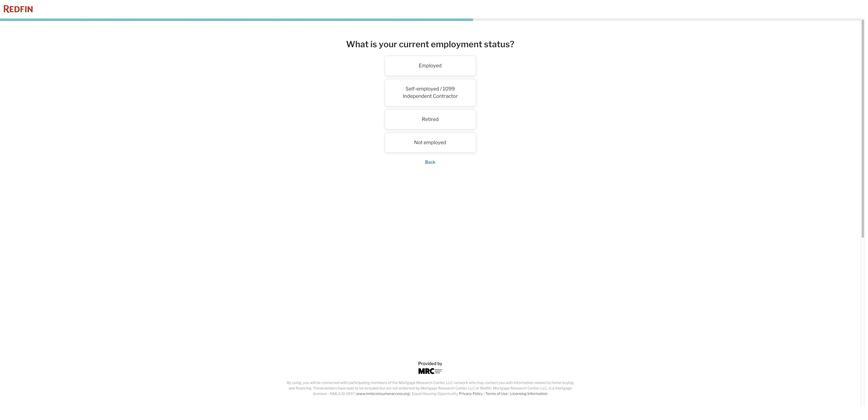 Task type: locate. For each thing, give the bounding box(es) containing it.
licensing
[[511, 392, 527, 396]]

research
[[417, 381, 433, 385], [439, 386, 455, 391], [511, 386, 527, 391]]

lenders
[[325, 386, 337, 391]]

is left "your"
[[371, 39, 377, 49]]

you
[[303, 381, 309, 385], [499, 381, 505, 385]]

research up housing
[[417, 381, 433, 385]]

employed
[[417, 86, 440, 92], [424, 140, 447, 145]]

1 vertical spatial is
[[549, 386, 552, 391]]

have
[[338, 386, 346, 391]]

a
[[553, 386, 555, 391]]

| down the redfin. on the right bottom of page
[[484, 392, 485, 396]]

1 vertical spatial of
[[497, 392, 501, 396]]

2 you from the left
[[499, 381, 505, 385]]

financing.
[[296, 386, 313, 391]]

1 horizontal spatial center,
[[456, 386, 468, 391]]

2 horizontal spatial center,
[[528, 386, 540, 391]]

0 vertical spatial employed
[[417, 86, 440, 92]]

by
[[287, 381, 292, 385]]

by inside by using, you will be connected with participating members of the mortgage research center, llc network who may contact you with information related to home buying and financing. these lenders have paid to be included but are not endorsed by mortgage research center, llc or redfin. mortgage research center, llc. is a mortgage licensee - nmls id 1907 (
[[416, 386, 420, 391]]

employed for not
[[424, 140, 447, 145]]

will
[[310, 381, 316, 385]]

your
[[379, 39, 398, 49]]

with up have
[[341, 381, 348, 385]]

mortgage up use
[[493, 386, 510, 391]]

by
[[438, 361, 443, 366], [416, 386, 420, 391]]

what is your current employment status?
[[346, 39, 515, 49]]

1099
[[443, 86, 455, 92]]

0 horizontal spatial with
[[341, 381, 348, 385]]

employed
[[419, 63, 442, 68]]

0 horizontal spatial by
[[416, 386, 420, 391]]

to
[[548, 381, 551, 385], [355, 386, 359, 391]]

1 horizontal spatial you
[[499, 381, 505, 385]]

0 vertical spatial llc
[[447, 381, 453, 385]]

privacy policy link
[[460, 392, 483, 396]]

mortgage
[[399, 381, 416, 385], [421, 386, 438, 391], [493, 386, 510, 391]]

1 horizontal spatial llc
[[469, 386, 476, 391]]

mortgage research center image
[[419, 368, 443, 374]]

1 horizontal spatial research
[[439, 386, 455, 391]]

licensee
[[313, 392, 328, 396]]

employed right 'not' on the left top of the page
[[424, 140, 447, 145]]

research up licensing
[[511, 386, 527, 391]]

you right contact
[[499, 381, 505, 385]]

of
[[388, 381, 392, 385], [497, 392, 501, 396]]

redfin.
[[481, 386, 493, 391]]

research up opportunity. at the right bottom
[[439, 386, 455, 391]]

back
[[426, 159, 436, 165]]

with up use
[[506, 381, 514, 385]]

0 horizontal spatial you
[[303, 381, 309, 385]]

0 vertical spatial is
[[371, 39, 377, 49]]

information
[[528, 392, 548, 396]]

0 horizontal spatial to
[[355, 386, 359, 391]]

is inside by using, you will be connected with participating members of the mortgage research center, llc network who may contact you with information related to home buying and financing. these lenders have paid to be included but are not endorsed by mortgage research center, llc or redfin. mortgage research center, llc. is a mortgage licensee - nmls id 1907 (
[[549, 386, 552, 391]]

| right use
[[509, 392, 510, 396]]

0 horizontal spatial llc
[[447, 381, 453, 385]]

0 vertical spatial of
[[388, 381, 392, 385]]

center, up opportunity. at the right bottom
[[434, 381, 446, 385]]

center, up information
[[528, 386, 540, 391]]

provided by
[[419, 361, 443, 366]]

center, down the 'network'
[[456, 386, 468, 391]]

current
[[399, 39, 430, 49]]

llc
[[447, 381, 453, 385], [469, 386, 476, 391]]

be
[[317, 381, 321, 385], [360, 386, 364, 391]]

of inside by using, you will be connected with participating members of the mortgage research center, llc network who may contact you with information related to home buying and financing. these lenders have paid to be included but are not endorsed by mortgage research center, llc or redfin. mortgage research center, llc. is a mortgage licensee - nmls id 1907 (
[[388, 381, 392, 385]]

be down "participating"
[[360, 386, 364, 391]]

1 vertical spatial employed
[[424, 140, 447, 145]]

connected
[[322, 381, 340, 385]]

equal
[[413, 392, 422, 396]]

2 with from the left
[[506, 381, 514, 385]]

llc up opportunity. at the right bottom
[[447, 381, 453, 385]]

1 | from the left
[[484, 392, 485, 396]]

0 vertical spatial by
[[438, 361, 443, 366]]

not employed
[[415, 140, 447, 145]]

0 horizontal spatial of
[[388, 381, 392, 385]]

network
[[454, 381, 468, 385]]

provided
[[419, 361, 437, 366]]

to up llc.
[[548, 381, 551, 385]]

and
[[289, 386, 295, 391]]

retired
[[422, 116, 439, 122]]

1 vertical spatial llc
[[469, 386, 476, 391]]

employed up independent
[[417, 86, 440, 92]]

you up financing.
[[303, 381, 309, 385]]

llc up privacy policy link
[[469, 386, 476, 391]]

with
[[341, 381, 348, 385], [506, 381, 514, 385]]

independent
[[403, 93, 432, 99]]

by up equal
[[416, 386, 420, 391]]

contractor
[[433, 93, 458, 99]]

who
[[469, 381, 476, 385]]

of left "the"
[[388, 381, 392, 385]]

1 you from the left
[[303, 381, 309, 385]]

1 horizontal spatial be
[[360, 386, 364, 391]]

1 vertical spatial to
[[355, 386, 359, 391]]

related
[[535, 381, 547, 385]]

1 horizontal spatial to
[[548, 381, 551, 385]]

0 horizontal spatial |
[[484, 392, 485, 396]]

is left "a"
[[549, 386, 552, 391]]

1 horizontal spatial by
[[438, 361, 443, 366]]

terms
[[486, 392, 497, 396]]

center,
[[434, 381, 446, 385], [456, 386, 468, 391], [528, 386, 540, 391]]

).
[[410, 392, 412, 396]]

1 vertical spatial by
[[416, 386, 420, 391]]

housing
[[423, 392, 437, 396]]

may
[[477, 381, 485, 385]]

is
[[371, 39, 377, 49], [549, 386, 552, 391]]

be up these
[[317, 381, 321, 385]]

of left use
[[497, 392, 501, 396]]

mortgage
[[556, 386, 573, 391]]

1 horizontal spatial is
[[549, 386, 552, 391]]

self-employed / 1099 independent contractor
[[403, 86, 458, 99]]

endorsed
[[399, 386, 416, 391]]

1 horizontal spatial of
[[497, 392, 501, 396]]

1 horizontal spatial with
[[506, 381, 514, 385]]

licensing information link
[[511, 392, 548, 396]]

mortgage up housing
[[421, 386, 438, 391]]

employed inside the self-employed / 1099 independent contractor
[[417, 86, 440, 92]]

by up mortgage research center image
[[438, 361, 443, 366]]

|
[[484, 392, 485, 396], [509, 392, 510, 396]]

0 horizontal spatial be
[[317, 381, 321, 385]]

mortgage up endorsed
[[399, 381, 416, 385]]

1 horizontal spatial |
[[509, 392, 510, 396]]

use
[[502, 392, 508, 396]]

privacy
[[460, 392, 472, 396]]

to up (
[[355, 386, 359, 391]]



Task type: vqa. For each thing, say whether or not it's contained in the screenshot.
Back BUTTON
yes



Task type: describe. For each thing, give the bounding box(es) containing it.
2 horizontal spatial research
[[511, 386, 527, 391]]

1 with from the left
[[341, 381, 348, 385]]

llc.
[[541, 386, 549, 391]]

2 | from the left
[[509, 392, 510, 396]]

www.nmlsconsumeraccess.org ). equal housing opportunity. privacy policy | terms of use | licensing information
[[357, 392, 548, 396]]

terms of use link
[[486, 392, 508, 396]]

of for terms
[[497, 392, 501, 396]]

paid
[[347, 386, 354, 391]]

what is your current employment status? option group
[[309, 56, 553, 153]]

0 horizontal spatial research
[[417, 381, 433, 385]]

-
[[328, 392, 330, 396]]

or
[[476, 386, 480, 391]]

0 horizontal spatial is
[[371, 39, 377, 49]]

are
[[386, 386, 392, 391]]

nmls
[[330, 392, 341, 396]]

using,
[[292, 381, 302, 385]]

id
[[342, 392, 346, 396]]

(
[[356, 392, 357, 396]]

participating
[[349, 381, 370, 385]]

home
[[552, 381, 562, 385]]

buying
[[563, 381, 574, 385]]

not
[[415, 140, 423, 145]]

of for members
[[388, 381, 392, 385]]

1 vertical spatial be
[[360, 386, 364, 391]]

/
[[441, 86, 442, 92]]

employment status?
[[431, 39, 515, 49]]

self-
[[406, 86, 417, 92]]

the
[[393, 381, 398, 385]]

www.nmlsconsumeraccess.org link
[[357, 392, 410, 396]]

0 vertical spatial be
[[317, 381, 321, 385]]

what
[[346, 39, 369, 49]]

by using, you will be connected with participating members of the mortgage research center, llc network who may contact you with information related to home buying and financing. these lenders have paid to be included but are not endorsed by mortgage research center, llc or redfin. mortgage research center, llc. is a mortgage licensee - nmls id 1907 (
[[287, 381, 574, 396]]

1 horizontal spatial mortgage
[[421, 386, 438, 391]]

but
[[380, 386, 386, 391]]

not
[[393, 386, 398, 391]]

2 horizontal spatial mortgage
[[493, 386, 510, 391]]

policy
[[473, 392, 483, 396]]

www.nmlsconsumeraccess.org
[[357, 392, 410, 396]]

members
[[371, 381, 388, 385]]

these
[[313, 386, 324, 391]]

0 vertical spatial to
[[548, 381, 551, 385]]

1907
[[346, 392, 355, 396]]

back button
[[426, 159, 436, 165]]

information
[[514, 381, 534, 385]]

opportunity.
[[438, 392, 459, 396]]

0 horizontal spatial mortgage
[[399, 381, 416, 385]]

0 horizontal spatial center,
[[434, 381, 446, 385]]

included
[[365, 386, 379, 391]]

employed for self-
[[417, 86, 440, 92]]

contact
[[485, 381, 498, 385]]



